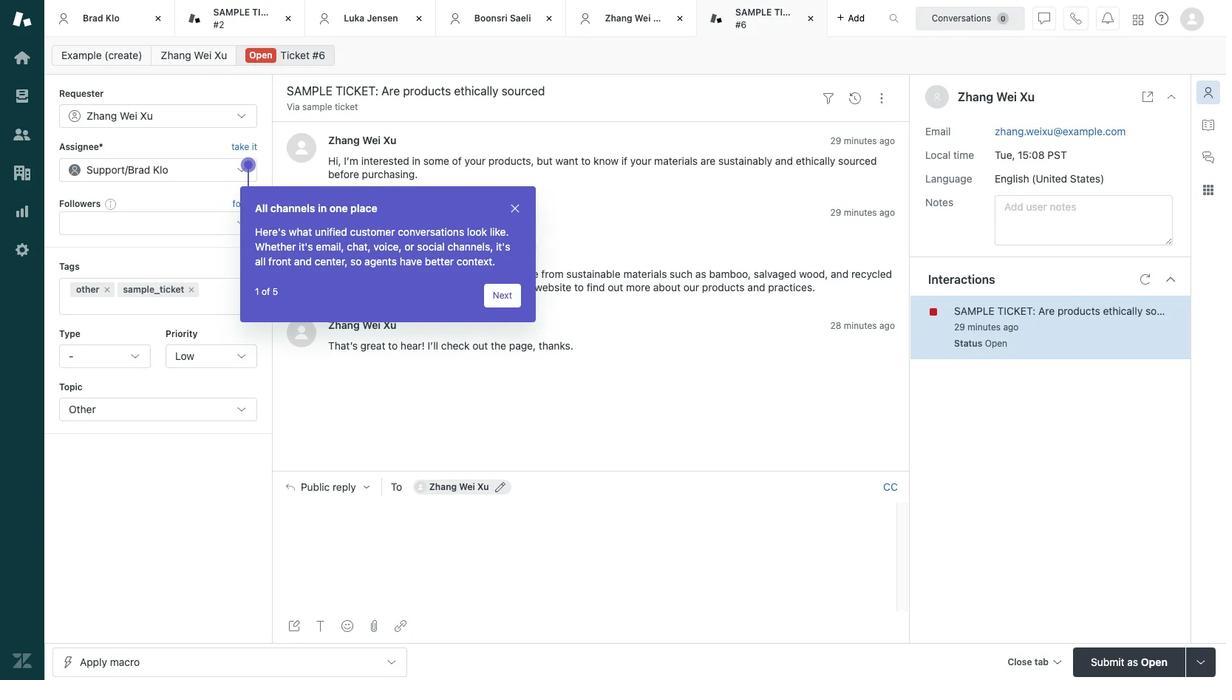 Task type: vqa. For each thing, say whether or not it's contained in the screenshot.
the "issue"
no



Task type: locate. For each thing, give the bounding box(es) containing it.
1 horizontal spatial brad
[[328, 206, 352, 218]]

ticket:
[[998, 304, 1036, 317]]

ethically inside sample ticket: are products ethically sourced 29 minutes ago status open
[[1104, 304, 1143, 317]]

it's
[[299, 240, 313, 253], [496, 240, 511, 253]]

2 29 minutes ago text field from the top
[[831, 207, 895, 218]]

apps image
[[1203, 184, 1215, 196]]

0 horizontal spatial as
[[696, 267, 707, 280]]

0 vertical spatial klo
[[106, 12, 120, 24]]

avatar image right here's at the top left of page
[[287, 205, 316, 235]]

close image up the 'out!'
[[509, 203, 521, 214]]

ago left notes
[[880, 207, 895, 218]]

1 vertical spatial are
[[494, 267, 509, 280]]

materials up more at the right of page
[[624, 267, 667, 280]]

1 vertical spatial out
[[473, 339, 488, 352]]

zhangwei
[[341, 241, 388, 253]]

29 minutes ago for hi zhangwei xu, thank you for reaching out!
[[831, 207, 895, 218]]

it's down like.
[[496, 240, 511, 253]]

check
[[441, 339, 470, 352]]

1 horizontal spatial ethically
[[1104, 304, 1143, 317]]

of right some
[[452, 155, 462, 167]]

the
[[400, 281, 415, 293], [517, 281, 532, 293], [491, 339, 507, 352]]

1 horizontal spatial sourced
[[1146, 304, 1185, 317]]

to left hear!
[[388, 339, 398, 352]]

zhang wei xu link for hi,
[[328, 134, 397, 147]]

0 vertical spatial in
[[412, 155, 421, 167]]

close image right 'brad klo'
[[151, 11, 165, 26]]

status
[[955, 338, 983, 349]]

edit user image
[[495, 482, 506, 493]]

zhang wei xu link up i'm
[[328, 134, 397, 147]]

ago right 28
[[880, 320, 895, 331]]

1 horizontal spatial open
[[985, 338, 1008, 349]]

add attachment image
[[368, 620, 380, 632]]

brad up assign
[[328, 206, 352, 218]]

29 minutes ago for hi, i'm interested in some of your products, but want to know if your materials are sustainably and ethically sourced before purchasing.
[[831, 136, 895, 147]]

materials right if
[[655, 155, 698, 167]]

1 vertical spatial 29 minutes ago
[[831, 207, 895, 218]]

2 29 minutes ago from the top
[[831, 207, 895, 218]]

0 horizontal spatial our
[[430, 267, 446, 280]]

1 horizontal spatial products
[[702, 281, 745, 293]]

take it
[[232, 142, 257, 153]]

avatar image left the hi,
[[287, 133, 316, 163]]

are up next
[[494, 267, 509, 280]]

wei left edit user image
[[459, 481, 475, 493]]

0 vertical spatial sourced
[[839, 155, 877, 167]]

close image up open link at left
[[281, 11, 296, 26]]

interactions
[[929, 273, 996, 286]]

hi zhangwei xu, thank you for reaching out!
[[328, 241, 537, 253]]

xu left edit user image
[[478, 481, 489, 493]]

klo up example (create)
[[106, 12, 120, 24]]

luka
[[344, 12, 365, 24]]

open down 29 minutes ago text box
[[985, 338, 1008, 349]]

sourced
[[839, 155, 877, 167], [1146, 304, 1185, 317]]

and right sustainably
[[776, 155, 793, 167]]

close image right saeli
[[542, 11, 557, 26]]

close image
[[151, 11, 165, 26], [281, 11, 296, 26], [803, 11, 818, 26], [1166, 91, 1178, 103]]

the left page,
[[491, 339, 507, 352]]

0 vertical spatial ethically
[[796, 155, 836, 167]]

of
[[452, 155, 462, 167], [418, 267, 427, 280], [504, 281, 514, 293], [262, 286, 270, 297]]

0 horizontal spatial products
[[449, 267, 492, 280]]

tue,
[[995, 148, 1016, 161]]

and inside here's what unified customer conversations look like. whether it's email, chat, voice, or social channels, it's all front and center, so agents have better context.
[[294, 255, 312, 268]]

products up section
[[449, 267, 492, 280]]

2 horizontal spatial open
[[1142, 655, 1168, 668]]

#6 tab
[[697, 0, 828, 37]]

1 horizontal spatial out
[[608, 281, 624, 293]]

open right submit
[[1142, 655, 1168, 668]]

brad klo assign
[[328, 206, 370, 233]]

close image inside brad klo tab
[[151, 11, 165, 26]]

zhang wei xu tab
[[567, 0, 697, 37]]

events image
[[850, 92, 861, 104]]

1 vertical spatial products
[[702, 281, 745, 293]]

organizations image
[[13, 163, 32, 183]]

zhang wei xu inside the secondary element
[[161, 49, 227, 61]]

to
[[581, 155, 591, 167], [387, 281, 397, 293], [575, 281, 584, 293], [388, 339, 398, 352]]

knowledge image
[[1203, 119, 1215, 131]]

zhang right "(create)"
[[161, 49, 191, 61]]

0 horizontal spatial ethically
[[796, 155, 836, 167]]

close image right jensen
[[412, 11, 426, 26]]

0 vertical spatial 29 minutes ago
[[831, 136, 895, 147]]

29 minutes ago text field for hi zhangwei xu, thank you for reaching out!
[[831, 207, 895, 218]]

priority
[[166, 328, 198, 339]]

klo inside tab
[[106, 12, 120, 24]]

zhang wei xu link down #2
[[151, 45, 237, 66]]

minutes down sample
[[968, 321, 1001, 332]]

29 minutes ago text field up 'recycled'
[[831, 207, 895, 218]]

the down made
[[517, 281, 532, 293]]

that's
[[328, 339, 358, 352]]

0 vertical spatial are
[[701, 155, 716, 167]]

29 minutes ago down events icon
[[831, 136, 895, 147]]

0 horizontal spatial sourced
[[839, 155, 877, 167]]

sustainable
[[567, 267, 621, 280]]

1 vertical spatial 29 minutes ago text field
[[831, 207, 895, 218]]

1 vertical spatial brad
[[328, 206, 352, 218]]

avatar image
[[287, 133, 316, 163], [287, 205, 316, 235], [287, 318, 316, 347]]

luka jensen
[[344, 12, 398, 24]]

chat,
[[347, 240, 371, 253]]

all inside great question, all of our products are made from sustainable materials such as bamboo, salvaged wood, and recycled plastics. go to the our story section of the website to find out more about our products and practices.
[[404, 267, 415, 280]]

29 minutes ago text field
[[831, 136, 895, 147], [831, 207, 895, 218]]

zhang
[[605, 12, 633, 24], [161, 49, 191, 61], [958, 90, 994, 104], [328, 134, 360, 147], [328, 318, 360, 331], [429, 481, 457, 493]]

materials inside hi, i'm interested in some of your products, but want to know if your materials are sustainably and ethically sourced before purchasing.
[[655, 155, 698, 167]]

our
[[418, 281, 435, 293]]

avatar image for that's
[[287, 318, 316, 347]]

close image for #2 tab
[[281, 11, 296, 26]]

1 vertical spatial open
[[985, 338, 1008, 349]]

0 vertical spatial zhang wei xu link
[[151, 45, 237, 66]]

here's
[[255, 226, 286, 238]]

3 avatar image from the top
[[287, 318, 316, 347]]

in inside dialog
[[318, 202, 327, 214]]

wei up the great
[[363, 318, 381, 331]]

what
[[289, 226, 312, 238]]

via sample ticket
[[287, 101, 358, 112]]

0 horizontal spatial it's
[[299, 240, 313, 253]]

klo for brad klo assign
[[354, 206, 370, 218]]

1 29 minutes ago text field from the top
[[831, 136, 895, 147]]

to inside hi, i'm interested in some of your products, but want to know if your materials are sustainably and ethically sourced before purchasing.
[[581, 155, 591, 167]]

close image for brad klo tab
[[151, 11, 165, 26]]

next button
[[484, 284, 521, 308]]

hear!
[[401, 339, 425, 352]]

close image for the #6 tab
[[803, 11, 818, 26]]

1 vertical spatial 29
[[831, 207, 842, 218]]

boonsri saeli
[[475, 12, 531, 24]]

1 avatar image from the top
[[287, 133, 316, 163]]

agents
[[365, 255, 397, 268]]

but
[[537, 155, 553, 167]]

as inside great question, all of our products are made from sustainable materials such as bamboo, salvaged wood, and recycled plastics. go to the our story section of the website to find out more about our products and practices.
[[696, 267, 707, 280]]

0 horizontal spatial are
[[494, 267, 509, 280]]

0 vertical spatial out
[[608, 281, 624, 293]]

zhang wei xu up i'm
[[328, 134, 397, 147]]

before
[[328, 168, 359, 181]]

brad klo
[[83, 12, 120, 24]]

0 horizontal spatial all
[[255, 255, 266, 268]]

customers image
[[13, 125, 32, 144]]

the left our
[[400, 281, 415, 293]]

1 horizontal spatial are
[[701, 155, 716, 167]]

0 vertical spatial open
[[249, 50, 273, 61]]

context.
[[457, 255, 496, 268]]

ago down "ticket:"
[[1004, 321, 1019, 332]]

brad inside brad klo assign
[[328, 206, 352, 218]]

2 vertical spatial open
[[1142, 655, 1168, 668]]

0 horizontal spatial open
[[249, 50, 273, 61]]

to right go
[[387, 281, 397, 293]]

your
[[465, 155, 486, 167], [631, 155, 652, 167]]

minutes
[[844, 136, 877, 147], [844, 207, 877, 218], [844, 320, 877, 331], [968, 321, 1001, 332]]

klo up customer
[[354, 206, 370, 218]]

close image inside boonsri saeli tab
[[542, 11, 557, 26]]

our up our
[[430, 267, 446, 280]]

zhang wei xu
[[605, 12, 665, 24], [161, 49, 227, 61], [958, 90, 1035, 104], [328, 134, 397, 147], [328, 318, 397, 331], [429, 481, 489, 493]]

xu down #2
[[214, 49, 227, 61]]

products inside sample ticket: are products ethically sourced 29 minutes ago status open
[[1058, 304, 1101, 317]]

1 vertical spatial avatar image
[[287, 205, 316, 235]]

hi, i'm interested in some of your products, but want to know if your materials are sustainably and ethically sourced before purchasing.
[[328, 155, 877, 181]]

close image for boonsri saeli
[[542, 11, 557, 26]]

your right if
[[631, 155, 652, 167]]

(create)
[[105, 49, 142, 61]]

interested
[[361, 155, 410, 167]]

close image right "#6"
[[803, 11, 818, 26]]

of right 1
[[262, 286, 270, 297]]

0 horizontal spatial in
[[318, 202, 327, 214]]

open inside the secondary element
[[249, 50, 273, 61]]

zhang wei xu right the zhang.weixu@example.com icon on the bottom of the page
[[429, 481, 489, 493]]

1 horizontal spatial all
[[404, 267, 415, 280]]

zhang wei xu link up the great
[[328, 318, 397, 331]]

via
[[287, 101, 300, 112]]

ago left the email
[[880, 136, 895, 147]]

of down made
[[504, 281, 514, 293]]

all left front
[[255, 255, 266, 268]]

from
[[542, 267, 564, 280]]

as right the "such"
[[696, 267, 707, 280]]

wei up the secondary element
[[635, 12, 651, 24]]

klo inside brad klo assign
[[354, 206, 370, 218]]

example (create) button
[[52, 45, 152, 66]]

0 horizontal spatial brad
[[83, 12, 103, 24]]

2 horizontal spatial products
[[1058, 304, 1101, 317]]

avatar image for hi,
[[287, 133, 316, 163]]

your left products,
[[465, 155, 486, 167]]

open down #2 tab
[[249, 50, 273, 61]]

better
[[425, 255, 454, 268]]

and right front
[[294, 255, 312, 268]]

0 vertical spatial avatar image
[[287, 133, 316, 163]]

local
[[926, 148, 951, 161]]

conversations button
[[916, 6, 1026, 30]]

zhang wei xu down #2
[[161, 49, 227, 61]]

brad up example (create)
[[83, 12, 103, 24]]

2 it's from the left
[[496, 240, 511, 253]]

1 vertical spatial klo
[[354, 206, 370, 218]]

all channels in one place dialog
[[240, 186, 536, 322]]

xu up interested
[[383, 134, 397, 147]]

follow
[[233, 198, 257, 209]]

0 vertical spatial 29
[[831, 136, 842, 147]]

plastics.
[[328, 281, 368, 293]]

28 minutes ago
[[831, 320, 895, 331]]

minutes up 'recycled'
[[844, 207, 877, 218]]

ethically
[[796, 155, 836, 167], [1104, 304, 1143, 317]]

1 horizontal spatial our
[[684, 281, 700, 293]]

wei up tue,
[[997, 90, 1017, 104]]

unified
[[315, 226, 347, 238]]

in left one on the top of the page
[[318, 202, 327, 214]]

close image inside all channels in one place dialog
[[509, 203, 521, 214]]

are
[[1039, 304, 1055, 317]]

all
[[255, 202, 268, 214]]

1 horizontal spatial as
[[1128, 655, 1139, 668]]

1 vertical spatial as
[[1128, 655, 1139, 668]]

1 horizontal spatial in
[[412, 155, 421, 167]]

in left some
[[412, 155, 421, 167]]

0 horizontal spatial klo
[[106, 12, 120, 24]]

conversationlabel log
[[272, 122, 910, 471]]

products down bamboo,
[[702, 281, 745, 293]]

1 it's from the left
[[299, 240, 313, 253]]

ago inside sample ticket: are products ethically sourced 29 minutes ago status open
[[1004, 321, 1019, 332]]

29 for hi, i'm interested in some of your products, but want to know if your materials are sustainably and ethically sourced before purchasing.
[[831, 136, 842, 147]]

minutes down events icon
[[844, 136, 877, 147]]

secondary element
[[44, 41, 1227, 70]]

0 vertical spatial products
[[449, 267, 492, 280]]

out right check
[[473, 339, 488, 352]]

1 vertical spatial ethically
[[1104, 304, 1143, 317]]

local time
[[926, 148, 975, 161]]

and right wood,
[[831, 267, 849, 280]]

1 29 minutes ago from the top
[[831, 136, 895, 147]]

and
[[776, 155, 793, 167], [294, 255, 312, 268], [831, 267, 849, 280], [748, 281, 766, 293]]

english (united states)
[[995, 172, 1105, 185]]

zhang wei xu up the secondary element
[[605, 12, 665, 24]]

0 vertical spatial as
[[696, 267, 707, 280]]

avatar image left that's
[[287, 318, 316, 347]]

-
[[69, 350, 74, 362]]

1 horizontal spatial klo
[[354, 206, 370, 218]]

close image inside luka jensen tab
[[412, 11, 426, 26]]

as right submit
[[1128, 655, 1139, 668]]

0 vertical spatial brad
[[83, 12, 103, 24]]

close image inside #2 tab
[[281, 11, 296, 26]]

in inside hi, i'm interested in some of your products, but want to know if your materials are sustainably and ethically sourced before purchasing.
[[412, 155, 421, 167]]

notes
[[926, 196, 954, 208]]

type
[[59, 328, 81, 339]]

2 vertical spatial products
[[1058, 304, 1101, 317]]

1 vertical spatial in
[[318, 202, 327, 214]]

2 vertical spatial zhang wei xu link
[[328, 318, 397, 331]]

next
[[493, 290, 512, 301]]

close image up the secondary element
[[673, 11, 688, 26]]

out right "find"
[[608, 281, 624, 293]]

to right want
[[581, 155, 591, 167]]

are inside hi, i'm interested in some of your products, but want to know if your materials are sustainably and ethically sourced before purchasing.
[[701, 155, 716, 167]]

zhang wei xu up the great
[[328, 318, 397, 331]]

0 vertical spatial 29 minutes ago text field
[[831, 136, 895, 147]]

it's down what
[[299, 240, 313, 253]]

insert emojis image
[[342, 620, 353, 632]]

our down the "such"
[[684, 281, 700, 293]]

of inside hi, i'm interested in some of your products, but want to know if your materials are sustainably and ethically sourced before purchasing.
[[452, 155, 462, 167]]

sourced inside sample ticket: are products ethically sourced 29 minutes ago status open
[[1146, 304, 1185, 317]]

minutes right 28
[[844, 320, 877, 331]]

ago for that's great to hear! i'll check out the page, thanks.
[[880, 320, 895, 331]]

minutes for hi zhangwei xu, thank you for reaching out!
[[844, 207, 877, 218]]

1 horizontal spatial your
[[631, 155, 652, 167]]

1 vertical spatial materials
[[624, 267, 667, 280]]

states)
[[1071, 172, 1105, 185]]

zhang wei xu link for that's
[[328, 318, 397, 331]]

that's great to hear! i'll check out the page, thanks.
[[328, 339, 574, 352]]

close image inside zhang wei xu tab
[[673, 11, 688, 26]]

are
[[701, 155, 716, 167], [494, 267, 509, 280]]

1 vertical spatial sourced
[[1146, 304, 1185, 317]]

xu up the secondary element
[[653, 12, 665, 24]]

open inside sample ticket: are products ethically sourced 29 minutes ago status open
[[985, 338, 1008, 349]]

zhang wei xu link
[[151, 45, 237, 66], [328, 134, 397, 147], [328, 318, 397, 331]]

zendesk image
[[13, 651, 32, 671]]

1 horizontal spatial it's
[[496, 240, 511, 253]]

29 minutes ago text field down events icon
[[831, 136, 895, 147]]

29 minutes ago
[[831, 136, 895, 147], [831, 207, 895, 218]]

i'll
[[428, 339, 438, 352]]

example (create)
[[61, 49, 142, 61]]

out
[[608, 281, 624, 293], [473, 339, 488, 352]]

2 vertical spatial avatar image
[[287, 318, 316, 347]]

products right are
[[1058, 304, 1101, 317]]

to
[[391, 481, 402, 493]]

close image inside the #6 tab
[[803, 11, 818, 26]]

customer context image
[[1203, 87, 1215, 98]]

so
[[351, 255, 362, 268]]

brad inside tab
[[83, 12, 103, 24]]

main element
[[0, 0, 44, 680]]

zhang right user icon on the right
[[958, 90, 994, 104]]

close image
[[412, 11, 426, 26], [542, 11, 557, 26], [673, 11, 688, 26], [509, 203, 521, 214]]

draft mode image
[[288, 620, 300, 632]]

1 vertical spatial zhang wei xu link
[[328, 134, 397, 147]]

wei down #2 tab
[[194, 49, 212, 61]]

zhang up the secondary element
[[605, 12, 633, 24]]

brad for brad klo
[[83, 12, 103, 24]]

made
[[512, 267, 539, 280]]

all down or
[[404, 267, 415, 280]]

zhang right the zhang.weixu@example.com icon on the bottom of the page
[[429, 481, 457, 493]]

0 vertical spatial our
[[430, 267, 446, 280]]

0 vertical spatial materials
[[655, 155, 698, 167]]

are left sustainably
[[701, 155, 716, 167]]

2 avatar image from the top
[[287, 205, 316, 235]]

0 horizontal spatial out
[[473, 339, 488, 352]]

29 minutes ago up 'recycled'
[[831, 207, 895, 218]]

0 horizontal spatial your
[[465, 155, 486, 167]]

29 for hi zhangwei xu, thank you for reaching out!
[[831, 207, 842, 218]]

2 vertical spatial 29
[[955, 321, 966, 332]]

in
[[412, 155, 421, 167], [318, 202, 327, 214]]



Task type: describe. For each thing, give the bounding box(es) containing it.
wei up interested
[[363, 134, 381, 147]]

pst
[[1048, 148, 1067, 161]]

29 inside sample ticket: are products ethically sourced 29 minutes ago status open
[[955, 321, 966, 332]]

views image
[[13, 87, 32, 106]]

like.
[[490, 226, 509, 238]]

i'm
[[344, 155, 359, 167]]

boonsri
[[475, 12, 508, 24]]

get started image
[[13, 48, 32, 67]]

follow button
[[233, 197, 257, 211]]

conversations
[[398, 226, 464, 238]]

brad klo tab
[[44, 0, 175, 37]]

0 horizontal spatial the
[[400, 281, 415, 293]]

#6
[[736, 19, 747, 30]]

zhang up that's
[[328, 318, 360, 331]]

materials inside great question, all of our products are made from sustainable materials such as bamboo, salvaged wood, and recycled plastics. go to the our story section of the website to find out more about our products and practices.
[[624, 267, 667, 280]]

user image
[[935, 93, 941, 101]]

sustainably
[[719, 155, 773, 167]]

products,
[[489, 155, 534, 167]]

ticket
[[335, 101, 358, 112]]

wei inside tab
[[635, 12, 651, 24]]

place
[[351, 202, 378, 214]]

of up our
[[418, 267, 427, 280]]

1 your from the left
[[465, 155, 486, 167]]

2 your from the left
[[631, 155, 652, 167]]

zhang up i'm
[[328, 134, 360, 147]]

minutes inside sample ticket: are products ethically sourced 29 minutes ago status open
[[968, 321, 1001, 332]]

and inside hi, i'm interested in some of your products, but want to know if your materials are sustainably and ethically sourced before purchasing.
[[776, 155, 793, 167]]

hi
[[328, 241, 338, 253]]

low button
[[166, 345, 257, 368]]

- button
[[59, 345, 151, 368]]

some
[[423, 155, 450, 167]]

29 minutes ago text field for hi, i'm interested in some of your products, but want to know if your materials are sustainably and ethically sourced before purchasing.
[[831, 136, 895, 147]]

user image
[[933, 92, 942, 101]]

brad for brad klo assign
[[328, 206, 352, 218]]

xu inside the secondary element
[[214, 49, 227, 61]]

zendesk products image
[[1134, 14, 1144, 25]]

Add user notes text field
[[995, 195, 1173, 245]]

tabs tab list
[[44, 0, 874, 37]]

or
[[405, 240, 415, 253]]

5
[[273, 286, 278, 297]]

language
[[926, 172, 973, 185]]

sourced inside hi, i'm interested in some of your products, but want to know if your materials are sustainably and ethically sourced before purchasing.
[[839, 155, 877, 167]]

center,
[[315, 255, 348, 268]]

such
[[670, 267, 693, 280]]

minutes for hi, i'm interested in some of your products, but want to know if your materials are sustainably and ethically sourced before purchasing.
[[844, 136, 877, 147]]

view more details image
[[1142, 91, 1154, 103]]

minutes for that's great to hear! i'll check out the page, thanks.
[[844, 320, 877, 331]]

low
[[175, 350, 194, 362]]

you
[[438, 241, 455, 253]]

1 horizontal spatial the
[[491, 339, 507, 352]]

assign button
[[328, 222, 356, 235]]

email,
[[316, 240, 344, 253]]

xu,
[[390, 241, 406, 253]]

2 horizontal spatial the
[[517, 281, 532, 293]]

english
[[995, 172, 1030, 185]]

sample
[[302, 101, 332, 112]]

take
[[232, 142, 249, 153]]

great
[[328, 267, 355, 280]]

bamboo,
[[709, 267, 751, 280]]

zhang wei xu up tue,
[[958, 90, 1035, 104]]

admin image
[[13, 240, 32, 260]]

15:08
[[1018, 148, 1045, 161]]

out!
[[518, 241, 537, 253]]

add link (cmd k) image
[[395, 620, 407, 632]]

klo for brad klo
[[106, 12, 120, 24]]

zhang inside tab
[[605, 12, 633, 24]]

salvaged
[[754, 267, 797, 280]]

great
[[361, 339, 386, 352]]

zhang inside the secondary element
[[161, 49, 191, 61]]

#2
[[213, 19, 224, 30]]

website
[[535, 281, 572, 293]]

format text image
[[315, 620, 327, 632]]

example
[[61, 49, 102, 61]]

1
[[255, 286, 259, 297]]

wei inside the secondary element
[[194, 49, 212, 61]]

conversations
[[932, 12, 992, 23]]

boonsri saeli tab
[[436, 0, 567, 37]]

if
[[622, 155, 628, 167]]

#2 tab
[[175, 0, 306, 37]]

reporting image
[[13, 202, 32, 221]]

28
[[831, 320, 842, 331]]

xu inside zhang wei xu tab
[[653, 12, 665, 24]]

cc
[[884, 481, 898, 493]]

luka jensen tab
[[306, 0, 436, 37]]

xu up zhang.weixu@example.com
[[1020, 90, 1035, 104]]

story
[[438, 281, 464, 293]]

and down salvaged
[[748, 281, 766, 293]]

close image for zhang wei xu
[[673, 11, 688, 26]]

get help image
[[1156, 12, 1169, 25]]

whether
[[255, 240, 296, 253]]

look
[[467, 226, 487, 238]]

for
[[458, 241, 472, 253]]

1 vertical spatial our
[[684, 281, 700, 293]]

one
[[330, 202, 348, 214]]

all inside here's what unified customer conversations look like. whether it's email, chat, voice, or social channels, it's all front and center, so agents have better context.
[[255, 255, 266, 268]]

tue, 15:08 pst
[[995, 148, 1067, 161]]

28 minutes ago text field
[[831, 320, 895, 331]]

customer
[[350, 226, 395, 238]]

close image for luka jensen
[[412, 11, 426, 26]]

xu up the great
[[383, 318, 397, 331]]

(united
[[1032, 172, 1068, 185]]

all channels in one place
[[255, 202, 378, 214]]

zhang.weixu@example.com image
[[415, 481, 426, 493]]

about
[[654, 281, 681, 293]]

ethically inside hi, i'm interested in some of your products, but want to know if your materials are sustainably and ethically sourced before purchasing.
[[796, 155, 836, 167]]

open link
[[236, 45, 335, 66]]

go
[[371, 281, 384, 293]]

practices.
[[768, 281, 816, 293]]

zendesk support image
[[13, 10, 32, 29]]

are inside great question, all of our products are made from sustainable materials such as bamboo, salvaged wood, and recycled plastics. go to the our story section of the website to find out more about our products and practices.
[[494, 267, 509, 280]]

email
[[926, 125, 951, 137]]

to left "find"
[[575, 281, 584, 293]]

of inside "1 of 5 next"
[[262, 286, 270, 297]]

reaching
[[474, 241, 516, 253]]

wood,
[[799, 267, 828, 280]]

ago for hi, i'm interested in some of your products, but want to know if your materials are sustainably and ethically sourced before purchasing.
[[880, 136, 895, 147]]

channels
[[271, 202, 315, 214]]

here's what unified customer conversations look like. whether it's email, chat, voice, or social channels, it's all front and center, so agents have better context.
[[255, 226, 511, 268]]

front
[[269, 255, 291, 268]]

out inside great question, all of our products are made from sustainable materials such as bamboo, salvaged wood, and recycled plastics. go to the our story section of the website to find out more about our products and practices.
[[608, 281, 624, 293]]

submit
[[1091, 655, 1125, 668]]

Subject field
[[284, 82, 813, 100]]

time
[[954, 148, 975, 161]]

thanks.
[[539, 339, 574, 352]]

sample ticket: are products ethically sourced 29 minutes ago status open
[[955, 304, 1185, 349]]

voice,
[[374, 240, 402, 253]]

thank
[[409, 241, 435, 253]]

ago for hi zhangwei xu, thank you for reaching out!
[[880, 207, 895, 218]]

assign
[[328, 222, 356, 233]]

submit as open
[[1091, 655, 1168, 668]]

1 of 5 next
[[255, 286, 512, 301]]

zhang wei xu inside tab
[[605, 12, 665, 24]]

29 minutes ago text field
[[955, 321, 1019, 332]]

close image right view more details image
[[1166, 91, 1178, 103]]



